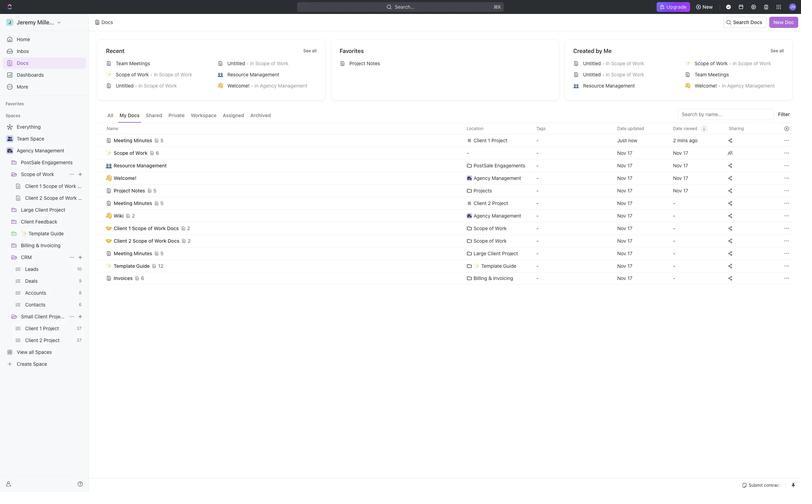 Task type: vqa. For each thing, say whether or not it's contained in the screenshot.


Task type: describe. For each thing, give the bounding box(es) containing it.
engagements inside "table"
[[495, 162, 525, 168]]

created
[[573, 48, 595, 54]]

workspace inside button
[[191, 112, 217, 118]]

dashboards
[[17, 72, 44, 78]]

user group image
[[7, 137, 12, 141]]

search docs
[[733, 19, 762, 25]]

row containing client 1 scope of work docs
[[97, 221, 793, 235]]

client inside client feedback "link"
[[21, 219, 34, 225]]

9
[[79, 278, 82, 284]]

row containing client 2 scope of work docs
[[97, 234, 793, 248]]

0 horizontal spatial spaces
[[6, 113, 20, 118]]

filter button
[[775, 109, 793, 120]]

date viewed button
[[669, 123, 708, 134]]

agency management for nov 17
[[474, 175, 521, 181]]

1 horizontal spatial favorites
[[340, 48, 364, 54]]

see for created by me
[[771, 48, 778, 53]]

name
[[107, 126, 118, 131]]

my docs button
[[118, 109, 141, 123]]

search...
[[395, 4, 415, 10]]

project notes inside row
[[114, 187, 145, 193]]

home
[[17, 36, 30, 42]]

client 1 scope of work docs link
[[25, 181, 89, 192]]

shared
[[146, 112, 162, 118]]

archived button
[[249, 109, 273, 123]]

meeting minutes for large client project
[[114, 250, 152, 256]]

5 for 1
[[161, 137, 164, 143]]

all for created by me
[[779, 48, 784, 53]]

1 horizontal spatial resource
[[227, 72, 249, 77]]

updated
[[628, 126, 644, 131]]

small
[[21, 314, 33, 319]]

1 horizontal spatial large client project
[[474, 250, 518, 256]]

37 for client 2 project
[[77, 338, 82, 343]]

client inside the large client project link
[[35, 207, 48, 213]]

location
[[467, 126, 484, 131]]

nov for row containing invoices
[[617, 275, 626, 281]]

all button
[[106, 109, 115, 123]]

miller's
[[37, 19, 56, 25]]

engagements inside sidebar navigation
[[42, 159, 73, 165]]

new doc
[[774, 19, 794, 25]]

client 2 scope of work docs link
[[25, 193, 90, 204]]

space for team space
[[30, 136, 44, 142]]

just now
[[617, 137, 638, 143]]

nov for 3rd row from the bottom of the "table" containing meeting minutes
[[617, 250, 626, 256]]

billing & invoicing inside "table"
[[474, 275, 513, 281]]

1 horizontal spatial postsale engagements
[[474, 162, 525, 168]]

client feedback
[[21, 219, 57, 225]]

large client project inside sidebar navigation
[[21, 207, 65, 213]]

by
[[596, 48, 602, 54]]

client inside client 1 scope of work docs link
[[25, 183, 38, 189]]

nov for row containing resource management
[[617, 162, 626, 168]]

nov for row containing client 2 scope of work docs
[[617, 238, 626, 244]]

0 vertical spatial scope of work • in scope of work
[[695, 60, 771, 66]]

postsale inside tree
[[21, 159, 41, 165]]

projects inside row
[[474, 187, 492, 193]]

client 1 project inside tree
[[25, 325, 59, 331]]

0 vertical spatial resource management
[[227, 72, 279, 77]]

1 vertical spatial spaces
[[35, 349, 52, 355]]

2 horizontal spatial resource
[[583, 83, 604, 89]]

small client projects link
[[21, 311, 67, 322]]

contacts link
[[25, 299, 76, 310]]

nov for row containing template guide
[[617, 263, 626, 269]]

1 horizontal spatial 👥
[[573, 83, 579, 88]]

✨ template guide link
[[21, 228, 84, 239]]

tags
[[536, 126, 546, 131]]

more button
[[3, 81, 86, 92]]

resource management inside button
[[114, 162, 167, 168]]

nov for row containing client 1 scope of work docs
[[617, 225, 626, 231]]

6 inside tree
[[79, 302, 82, 307]]

filter button
[[775, 109, 793, 120]]

0 horizontal spatial meetings
[[129, 60, 150, 66]]

new doc button
[[769, 17, 798, 28]]

filter
[[778, 111, 790, 117]]

2 row from the top
[[97, 133, 793, 147]]

team meetings for team meetings link to the left
[[116, 60, 150, 66]]

ago
[[689, 137, 698, 143]]

shared button
[[144, 109, 164, 123]]

date updated button
[[613, 123, 648, 134]]

viewed
[[684, 126, 697, 131]]

crm
[[21, 254, 32, 260]]

0 horizontal spatial team meetings link
[[103, 58, 208, 69]]

small client projects
[[21, 314, 67, 319]]

agency inside sidebar navigation
[[17, 148, 34, 153]]

0 horizontal spatial business time image
[[7, 149, 12, 153]]

see for recent
[[303, 48, 311, 53]]

date updated
[[617, 126, 644, 131]]

private
[[168, 112, 185, 118]]

meeting for client 2 project
[[114, 200, 132, 206]]

1 vertical spatial &
[[489, 275, 492, 281]]

welcome! inside button
[[114, 175, 137, 181]]

private button
[[167, 109, 186, 123]]

scope of work link
[[21, 169, 66, 180]]

client inside small client projects link
[[35, 314, 48, 319]]

client 1 scope of work docs inside sidebar navigation
[[25, 183, 89, 189]]

1 horizontal spatial meetings
[[708, 72, 729, 77]]

row containing welcome!
[[97, 172, 793, 184]]

welcome! for created by me
[[695, 83, 717, 89]]

invoicing inside sidebar navigation
[[41, 242, 61, 248]]

agency management link
[[17, 145, 84, 156]]

jeremy
[[17, 19, 36, 25]]

template guide
[[114, 263, 150, 269]]

1 horizontal spatial team meetings link
[[682, 69, 787, 80]]

just
[[617, 137, 627, 143]]

⌘k
[[494, 4, 501, 10]]

👋 for created by me
[[685, 83, 691, 88]]

inbox link
[[3, 46, 86, 57]]

1 horizontal spatial template
[[114, 263, 135, 269]]

6 for scope of work
[[156, 150, 159, 156]]

space for create space
[[33, 361, 47, 367]]

meeting for client 1 project
[[114, 137, 132, 143]]

upgrade link
[[657, 2, 690, 12]]

docs inside tab list
[[128, 112, 140, 118]]

new for new
[[703, 4, 713, 10]]

create
[[17, 361, 32, 367]]

12
[[158, 263, 163, 269]]

client 2 scope of work docs inside sidebar navigation
[[25, 195, 90, 201]]

11 row from the top
[[97, 246, 793, 260]]

new button
[[693, 1, 717, 13]]

large client project link
[[21, 204, 84, 216]]

client 2 project link
[[25, 335, 74, 346]]

client 1 project inside row
[[474, 137, 508, 143]]

template inside tree
[[29, 231, 49, 236]]

1 horizontal spatial client 1 scope of work docs
[[114, 225, 179, 231]]

dashboards link
[[3, 69, 86, 81]]

& inside sidebar navigation
[[36, 242, 39, 248]]

team for team meetings link to the left
[[116, 60, 128, 66]]

see all button for recent
[[301, 47, 319, 55]]

team inside tree
[[17, 136, 29, 142]]

2 horizontal spatial template
[[481, 263, 502, 269]]

inbox
[[17, 48, 29, 54]]

minutes for client 2 project
[[134, 200, 152, 206]]

management inside resource management button
[[137, 162, 167, 168]]

agency management for -
[[474, 213, 521, 219]]

archived
[[250, 112, 271, 118]]

large inside tree
[[21, 207, 34, 213]]

my docs
[[120, 112, 140, 118]]

1 horizontal spatial invoicing
[[493, 275, 513, 281]]

client feedback link
[[21, 216, 84, 227]]

client 1 project link
[[25, 323, 74, 334]]

0 horizontal spatial scope of work • in scope of work
[[116, 72, 192, 77]]

postsale engagements link
[[21, 157, 84, 168]]

client inside client 2 project link
[[25, 337, 38, 343]]

1 vertical spatial business time image
[[467, 214, 472, 217]]

docs link
[[3, 58, 86, 69]]

invoices
[[114, 275, 133, 281]]

view
[[17, 349, 28, 355]]

search
[[733, 19, 749, 25]]

recent
[[106, 48, 124, 54]]

search docs button
[[723, 17, 767, 28]]

sharing
[[729, 126, 744, 131]]

client inside client 2 scope of work docs link
[[25, 195, 38, 201]]

assigned
[[223, 112, 244, 118]]



Task type: locate. For each thing, give the bounding box(es) containing it.
1 see from the left
[[303, 48, 311, 53]]

1 vertical spatial space
[[33, 361, 47, 367]]

1
[[488, 137, 490, 143], [39, 183, 42, 189], [128, 225, 131, 231], [39, 325, 42, 331]]

0 vertical spatial client 2 project
[[474, 200, 508, 206]]

10
[[77, 266, 82, 272]]

welcome! • in agency management up search by name... text field at the top of the page
[[695, 83, 775, 89]]

minutes for large client project
[[134, 250, 152, 256]]

2 vertical spatial meeting minutes
[[114, 250, 152, 256]]

1 vertical spatial large
[[474, 250, 486, 256]]

6 row from the top
[[97, 184, 793, 198]]

workspace
[[57, 19, 86, 25], [191, 112, 217, 118]]

✨ template guide inside sidebar navigation
[[21, 231, 64, 236]]

0 horizontal spatial 6
[[79, 302, 82, 307]]

row containing template guide
[[97, 259, 793, 273]]

1 meeting minutes from the top
[[114, 137, 152, 143]]

0 horizontal spatial engagements
[[42, 159, 73, 165]]

1 vertical spatial favorites
[[6, 101, 24, 106]]

client 1 scope of work docs down the wiki
[[114, 225, 179, 231]]

row containing wiki
[[97, 209, 793, 223]]

0 vertical spatial agency management
[[17, 148, 64, 153]]

date left 'viewed' on the top right of the page
[[673, 126, 682, 131]]

crm link
[[21, 252, 66, 263]]

0 vertical spatial client 1 scope of work docs
[[25, 183, 89, 189]]

tab list containing all
[[106, 109, 273, 123]]

jm button
[[787, 1, 798, 13]]

business time image
[[467, 176, 472, 180]]

✨
[[685, 61, 691, 66], [106, 72, 112, 77], [21, 231, 27, 236], [474, 263, 480, 269]]

1 vertical spatial team
[[695, 72, 707, 77]]

1 vertical spatial client 2 project
[[25, 337, 60, 343]]

meeting minutes up template guide on the left bottom of page
[[114, 250, 152, 256]]

leads link
[[25, 264, 74, 275]]

client 2 scope of work docs down client 1 scope of work docs link
[[25, 195, 90, 201]]

welcome! button
[[106, 172, 458, 184]]

1 vertical spatial 37
[[77, 338, 82, 343]]

favorites button
[[3, 100, 27, 108]]

work
[[277, 60, 289, 66], [633, 60, 644, 66], [716, 60, 728, 66], [760, 60, 771, 66], [137, 72, 149, 77], [181, 72, 192, 77], [633, 72, 644, 77], [165, 83, 177, 89], [135, 150, 147, 156], [42, 171, 54, 177], [64, 183, 76, 189], [65, 195, 77, 201], [154, 225, 166, 231], [495, 225, 507, 231], [154, 238, 166, 244], [495, 238, 507, 244]]

management inside agency management link
[[35, 148, 64, 153]]

1 vertical spatial large client project
[[474, 250, 518, 256]]

resource management button
[[106, 159, 458, 172]]

meeting for large client project
[[114, 250, 132, 256]]

0 vertical spatial client 1 project
[[474, 137, 508, 143]]

nov for row containing scope of work
[[617, 150, 626, 156]]

client 1 project down location
[[474, 137, 508, 143]]

tree
[[3, 121, 90, 370]]

0 horizontal spatial client 2 scope of work docs
[[25, 195, 90, 201]]

1 see all button from the left
[[301, 47, 319, 55]]

1 vertical spatial scope of work • in scope of work
[[116, 72, 192, 77]]

2 👋 from the left
[[685, 83, 691, 88]]

postsale inside row
[[474, 162, 493, 168]]

all for recent
[[312, 48, 317, 53]]

new
[[703, 4, 713, 10], [774, 19, 784, 25]]

2 horizontal spatial welcome!
[[695, 83, 717, 89]]

1 vertical spatial meeting
[[114, 200, 132, 206]]

2 vertical spatial meeting
[[114, 250, 132, 256]]

see all for created by me
[[771, 48, 784, 53]]

1 horizontal spatial client 1 project
[[474, 137, 508, 143]]

3 meeting from the top
[[114, 250, 132, 256]]

3 meeting minutes from the top
[[114, 250, 152, 256]]

project notes link
[[337, 58, 553, 69]]

2 horizontal spatial resource management
[[583, 83, 635, 89]]

doc
[[785, 19, 794, 25]]

0 vertical spatial client 2 scope of work docs
[[25, 195, 90, 201]]

0 vertical spatial 👥
[[218, 72, 223, 77]]

👋 for recent
[[218, 83, 223, 88]]

project notes
[[349, 60, 380, 66], [114, 187, 145, 193]]

2 meeting minutes from the top
[[114, 200, 152, 206]]

1 vertical spatial resource management
[[583, 83, 635, 89]]

client 1 project down small client projects link
[[25, 325, 59, 331]]

8 row from the top
[[97, 209, 793, 223]]

projects inside small client projects link
[[49, 314, 67, 319]]

0 horizontal spatial 👋
[[218, 83, 223, 88]]

welcome! • in agency management for created by me
[[695, 83, 775, 89]]

new inside button
[[774, 19, 784, 25]]

space
[[30, 136, 44, 142], [33, 361, 47, 367]]

37 right client 2 project link
[[77, 338, 82, 343]]

billing inside row
[[474, 275, 487, 281]]

untitled
[[227, 60, 245, 66], [583, 60, 601, 66], [583, 72, 601, 77], [116, 83, 134, 89]]

0 horizontal spatial client 1 scope of work docs
[[25, 183, 89, 189]]

large
[[21, 207, 34, 213], [474, 250, 486, 256]]

37 right client 1 project link
[[77, 326, 82, 331]]

team meetings for team meetings link to the right
[[695, 72, 729, 77]]

9 row from the top
[[97, 221, 793, 235]]

1 horizontal spatial project notes
[[349, 60, 380, 66]]

docs
[[101, 19, 113, 25], [751, 19, 762, 25], [17, 60, 28, 66], [128, 112, 140, 118], [77, 183, 89, 189], [78, 195, 90, 201], [167, 225, 179, 231], [168, 238, 179, 244]]

welcome! for recent
[[227, 83, 250, 89]]

0 horizontal spatial client 2 project
[[25, 337, 60, 343]]

client 1 scope of work docs up client 2 scope of work docs link
[[25, 183, 89, 189]]

5
[[161, 137, 164, 143], [153, 187, 156, 193], [161, 200, 164, 206], [161, 250, 164, 256]]

welcome!
[[227, 83, 250, 89], [695, 83, 717, 89], [114, 175, 137, 181]]

0 vertical spatial new
[[703, 4, 713, 10]]

create space link
[[3, 359, 84, 370]]

5 for client
[[161, 250, 164, 256]]

6 for invoices
[[141, 275, 144, 281]]

0 horizontal spatial postsale engagements
[[21, 159, 73, 165]]

table
[[97, 123, 793, 285]]

row containing scope of work
[[97, 146, 793, 160]]

✨ inside ✨ template guide link
[[21, 231, 27, 236]]

1 welcome! • in agency management from the left
[[227, 83, 307, 89]]

resource management
[[227, 72, 279, 77], [583, 83, 635, 89], [114, 162, 167, 168]]

tree containing everything
[[3, 121, 90, 370]]

2 vertical spatial minutes
[[134, 250, 152, 256]]

notes
[[367, 60, 380, 66], [131, 187, 145, 193]]

mins
[[677, 137, 688, 143]]

1 vertical spatial client 1 project
[[25, 325, 59, 331]]

date up just
[[617, 126, 627, 131]]

meeting up the wiki
[[114, 200, 132, 206]]

wiki
[[114, 213, 124, 219]]

2 date from the left
[[673, 126, 682, 131]]

0 vertical spatial projects
[[474, 187, 492, 193]]

new left doc at the top right of page
[[774, 19, 784, 25]]

guide
[[51, 231, 64, 236], [136, 263, 150, 269], [503, 263, 516, 269]]

👥
[[218, 72, 223, 77], [573, 83, 579, 88]]

spaces down favorites button
[[6, 113, 20, 118]]

2 horizontal spatial guide
[[503, 263, 516, 269]]

row containing resource management
[[97, 159, 793, 172]]

2 see all button from the left
[[768, 47, 787, 55]]

2 vertical spatial 6
[[79, 302, 82, 307]]

nov for row containing wiki
[[617, 213, 626, 219]]

nov for 7th row from the top
[[617, 200, 626, 206]]

meeting minutes up the wiki
[[114, 200, 152, 206]]

agency management
[[17, 148, 64, 153], [474, 175, 521, 181], [474, 213, 521, 219]]

0 horizontal spatial large
[[21, 207, 34, 213]]

0 horizontal spatial welcome!
[[114, 175, 137, 181]]

meeting minutes down name
[[114, 137, 152, 143]]

0 horizontal spatial project notes
[[114, 187, 145, 193]]

postsale
[[21, 159, 41, 165], [474, 162, 493, 168]]

client 2 scope of work docs up the 12
[[114, 238, 179, 244]]

1 horizontal spatial client 2 scope of work docs
[[114, 238, 179, 244]]

1 horizontal spatial engagements
[[495, 162, 525, 168]]

0 vertical spatial invoicing
[[41, 242, 61, 248]]

client 2 project inside sidebar navigation
[[25, 337, 60, 343]]

0 vertical spatial 37
[[77, 326, 82, 331]]

2 see from the left
[[771, 48, 778, 53]]

1 horizontal spatial billing & invoicing
[[474, 275, 513, 281]]

✨ template guide inside "table"
[[474, 263, 516, 269]]

sidebar navigation
[[0, 14, 90, 492]]

workspace button
[[189, 109, 218, 123]]

row
[[97, 123, 793, 134], [97, 133, 793, 147], [97, 146, 793, 160], [97, 159, 793, 172], [97, 172, 793, 184], [97, 184, 793, 198], [97, 196, 793, 210], [97, 209, 793, 223], [97, 221, 793, 235], [97, 234, 793, 248], [97, 246, 793, 260], [97, 259, 793, 273], [97, 271, 793, 285]]

workspace inside sidebar navigation
[[57, 19, 86, 25]]

my
[[120, 112, 127, 118]]

billing
[[21, 242, 34, 248], [474, 275, 487, 281]]

1 vertical spatial resource
[[583, 83, 604, 89]]

space down everything link
[[30, 136, 44, 142]]

0 horizontal spatial ✨ template guide
[[21, 231, 64, 236]]

5 for 2
[[161, 200, 164, 206]]

0 vertical spatial business time image
[[7, 149, 12, 153]]

2 horizontal spatial team
[[695, 72, 707, 77]]

2 horizontal spatial all
[[779, 48, 784, 53]]

4 row from the top
[[97, 159, 793, 172]]

8
[[79, 290, 82, 295]]

more
[[17, 84, 28, 90]]

meeting down name
[[114, 137, 132, 143]]

0 horizontal spatial template
[[29, 231, 49, 236]]

billing inside billing & invoicing link
[[21, 242, 34, 248]]

7 row from the top
[[97, 196, 793, 210]]

1 date from the left
[[617, 126, 627, 131]]

welcome! • in agency management up archived
[[227, 83, 307, 89]]

0 horizontal spatial new
[[703, 4, 713, 10]]

team for team meetings link to the right
[[695, 72, 707, 77]]

3 minutes from the top
[[134, 250, 152, 256]]

1 vertical spatial ✨ template guide
[[474, 263, 516, 269]]

assigned button
[[221, 109, 246, 123]]

client 2 scope of work docs inside row
[[114, 238, 179, 244]]

0 vertical spatial project notes
[[349, 60, 380, 66]]

client inside client 1 project link
[[25, 325, 38, 331]]

tab list
[[106, 109, 273, 123]]

0 vertical spatial billing
[[21, 242, 34, 248]]

new for new doc
[[774, 19, 784, 25]]

deals link
[[25, 276, 76, 287]]

10 row from the top
[[97, 234, 793, 248]]

37 for client 1 project
[[77, 326, 82, 331]]

new right upgrade
[[703, 4, 713, 10]]

0 horizontal spatial see all
[[303, 48, 317, 53]]

1 meeting from the top
[[114, 137, 132, 143]]

client 2 project inside "table"
[[474, 200, 508, 206]]

0 horizontal spatial projects
[[49, 314, 67, 319]]

1 vertical spatial projects
[[49, 314, 67, 319]]

nov 17
[[617, 150, 633, 156], [673, 150, 688, 156], [617, 162, 633, 168], [673, 162, 688, 168], [617, 175, 633, 181], [673, 175, 688, 181], [617, 187, 633, 193], [673, 187, 688, 193], [617, 200, 633, 206], [617, 213, 633, 219], [617, 225, 633, 231], [617, 238, 633, 244], [617, 250, 633, 256], [617, 263, 633, 269], [617, 275, 633, 281]]

0 horizontal spatial favorites
[[6, 101, 24, 106]]

of
[[271, 60, 276, 66], [627, 60, 631, 66], [710, 60, 715, 66], [754, 60, 758, 66], [131, 72, 136, 77], [175, 72, 179, 77], [627, 72, 631, 77], [159, 83, 164, 89], [130, 150, 134, 156], [36, 171, 41, 177], [59, 183, 63, 189], [59, 195, 64, 201], [148, 225, 152, 231], [489, 225, 494, 231], [148, 238, 153, 244], [489, 238, 494, 244]]

0 horizontal spatial see all button
[[301, 47, 319, 55]]

1 vertical spatial team meetings
[[695, 72, 729, 77]]

0 vertical spatial meetings
[[129, 60, 150, 66]]

1 37 from the top
[[77, 326, 82, 331]]

0 vertical spatial large client project
[[21, 207, 65, 213]]

1 horizontal spatial projects
[[474, 187, 492, 193]]

now
[[628, 137, 638, 143]]

team space
[[17, 136, 44, 142]]

new inside button
[[703, 4, 713, 10]]

row containing name
[[97, 123, 793, 134]]

12 row from the top
[[97, 259, 793, 273]]

1 vertical spatial 6
[[141, 275, 144, 281]]

created by me
[[573, 48, 612, 54]]

1 horizontal spatial all
[[312, 48, 317, 53]]

0 horizontal spatial team meetings
[[116, 60, 150, 66]]

everything link
[[3, 121, 84, 133]]

3 row from the top
[[97, 146, 793, 160]]

1 vertical spatial meetings
[[708, 72, 729, 77]]

engagements
[[42, 159, 73, 165], [495, 162, 525, 168]]

1 👋 from the left
[[218, 83, 223, 88]]

welcome! • in agency management for recent
[[227, 83, 307, 89]]

2 meeting from the top
[[114, 200, 132, 206]]

resource
[[227, 72, 249, 77], [583, 83, 604, 89], [114, 162, 135, 168]]

spaces up 'create space' link
[[35, 349, 52, 355]]

0 horizontal spatial billing & invoicing
[[21, 242, 61, 248]]

0 horizontal spatial resource management
[[114, 162, 167, 168]]

postsale engagements inside sidebar navigation
[[21, 159, 73, 165]]

0 vertical spatial favorites
[[340, 48, 364, 54]]

row containing project notes
[[97, 184, 793, 198]]

date for date viewed
[[673, 126, 682, 131]]

nov for row containing welcome!
[[617, 175, 626, 181]]

1 row from the top
[[97, 123, 793, 134]]

jm
[[790, 5, 795, 9]]

see all button for created by me
[[768, 47, 787, 55]]

feedback
[[35, 219, 57, 225]]

accounts
[[25, 290, 46, 296]]

workspace right private
[[191, 112, 217, 118]]

project
[[349, 60, 365, 66], [492, 137, 508, 143], [114, 187, 130, 193], [492, 200, 508, 206], [49, 207, 65, 213], [502, 250, 518, 256], [43, 325, 59, 331], [44, 337, 60, 343]]

0 horizontal spatial guide
[[51, 231, 64, 236]]

1 see all from the left
[[303, 48, 317, 53]]

tree inside sidebar navigation
[[3, 121, 90, 370]]

workspace right the 'miller's'
[[57, 19, 86, 25]]

billing & invoicing inside sidebar navigation
[[21, 242, 61, 248]]

0 vertical spatial ✨ template guide
[[21, 231, 64, 236]]

minutes for client 1 project
[[134, 137, 152, 143]]

1 horizontal spatial guide
[[136, 263, 150, 269]]

1 horizontal spatial notes
[[367, 60, 380, 66]]

all
[[107, 112, 113, 118]]

scope of work inside 'scope of work' link
[[21, 171, 54, 177]]

1 horizontal spatial see all button
[[768, 47, 787, 55]]

large inside row
[[474, 250, 486, 256]]

all
[[312, 48, 317, 53], [779, 48, 784, 53], [29, 349, 34, 355]]

client
[[474, 137, 487, 143], [25, 183, 38, 189], [25, 195, 38, 201], [474, 200, 487, 206], [35, 207, 48, 213], [21, 219, 34, 225], [114, 225, 127, 231], [114, 238, 127, 244], [488, 250, 501, 256], [35, 314, 48, 319], [25, 325, 38, 331], [25, 337, 38, 343]]

1 horizontal spatial spaces
[[35, 349, 52, 355]]

2 mins ago
[[673, 137, 698, 143]]

me
[[604, 48, 612, 54]]

see all
[[303, 48, 317, 53], [771, 48, 784, 53]]

agency
[[260, 83, 277, 89], [727, 83, 744, 89], [17, 148, 34, 153], [474, 175, 490, 181], [474, 213, 490, 219]]

template
[[29, 231, 49, 236], [114, 263, 135, 269], [481, 263, 502, 269]]

0 vertical spatial large
[[21, 207, 34, 213]]

meeting up template guide on the left bottom of page
[[114, 250, 132, 256]]

2 welcome! • in agency management from the left
[[695, 83, 775, 89]]

agency management inside agency management link
[[17, 148, 64, 153]]

5 row from the top
[[97, 172, 793, 184]]

business time image
[[7, 149, 12, 153], [467, 214, 472, 217]]

scope of work • in scope of work
[[695, 60, 771, 66], [116, 72, 192, 77]]

meetings
[[129, 60, 150, 66], [708, 72, 729, 77]]

1 minutes from the top
[[134, 137, 152, 143]]

13 row from the top
[[97, 271, 793, 285]]

1 vertical spatial billing & invoicing
[[474, 275, 513, 281]]

✨ inside row
[[474, 263, 480, 269]]

see all for recent
[[303, 48, 317, 53]]

0 horizontal spatial invoicing
[[41, 242, 61, 248]]

resource inside button
[[114, 162, 135, 168]]

0 horizontal spatial large client project
[[21, 207, 65, 213]]

guide inside sidebar navigation
[[51, 231, 64, 236]]

1 vertical spatial client 2 scope of work docs
[[114, 238, 179, 244]]

Search by name... text field
[[682, 109, 770, 120]]

deals
[[25, 278, 38, 284]]

project notes inside "project notes" link
[[349, 60, 380, 66]]

notes inside "table"
[[131, 187, 145, 193]]

postsale engagements
[[21, 159, 73, 165], [474, 162, 525, 168]]

0 horizontal spatial postsale
[[21, 159, 41, 165]]

2 vertical spatial agency management
[[474, 213, 521, 219]]

0 horizontal spatial date
[[617, 126, 627, 131]]

view all spaces
[[17, 349, 52, 355]]

date for date updated
[[617, 126, 627, 131]]

0 vertical spatial &
[[36, 242, 39, 248]]

2 37 from the top
[[77, 338, 82, 343]]

all inside sidebar navigation
[[29, 349, 34, 355]]

date
[[617, 126, 627, 131], [673, 126, 682, 131]]

0 vertical spatial meeting
[[114, 137, 132, 143]]

view all spaces link
[[3, 347, 84, 358]]

0 horizontal spatial &
[[36, 242, 39, 248]]

team space link
[[17, 133, 84, 144]]

nov for row containing project notes
[[617, 187, 626, 193]]

1 vertical spatial billing
[[474, 275, 487, 281]]

invoicing
[[41, 242, 61, 248], [493, 275, 513, 281]]

meeting minutes for client 2 project
[[114, 200, 152, 206]]

2 minutes from the top
[[134, 200, 152, 206]]

contacts
[[25, 302, 45, 308]]

0 horizontal spatial 👥
[[218, 72, 223, 77]]

row containing invoices
[[97, 271, 793, 285]]

2 see all from the left
[[771, 48, 784, 53]]

favorites inside button
[[6, 101, 24, 106]]

1 vertical spatial agency management
[[474, 175, 521, 181]]

table containing meeting minutes
[[97, 123, 793, 285]]

0 horizontal spatial billing
[[21, 242, 34, 248]]

accounts link
[[25, 287, 76, 299]]

everything
[[17, 124, 41, 130]]

jeremy miller's workspace, , element
[[6, 19, 13, 26]]

j
[[9, 20, 11, 25]]

space down view all spaces link
[[33, 361, 47, 367]]

meeting minutes for client 1 project
[[114, 137, 152, 143]]



